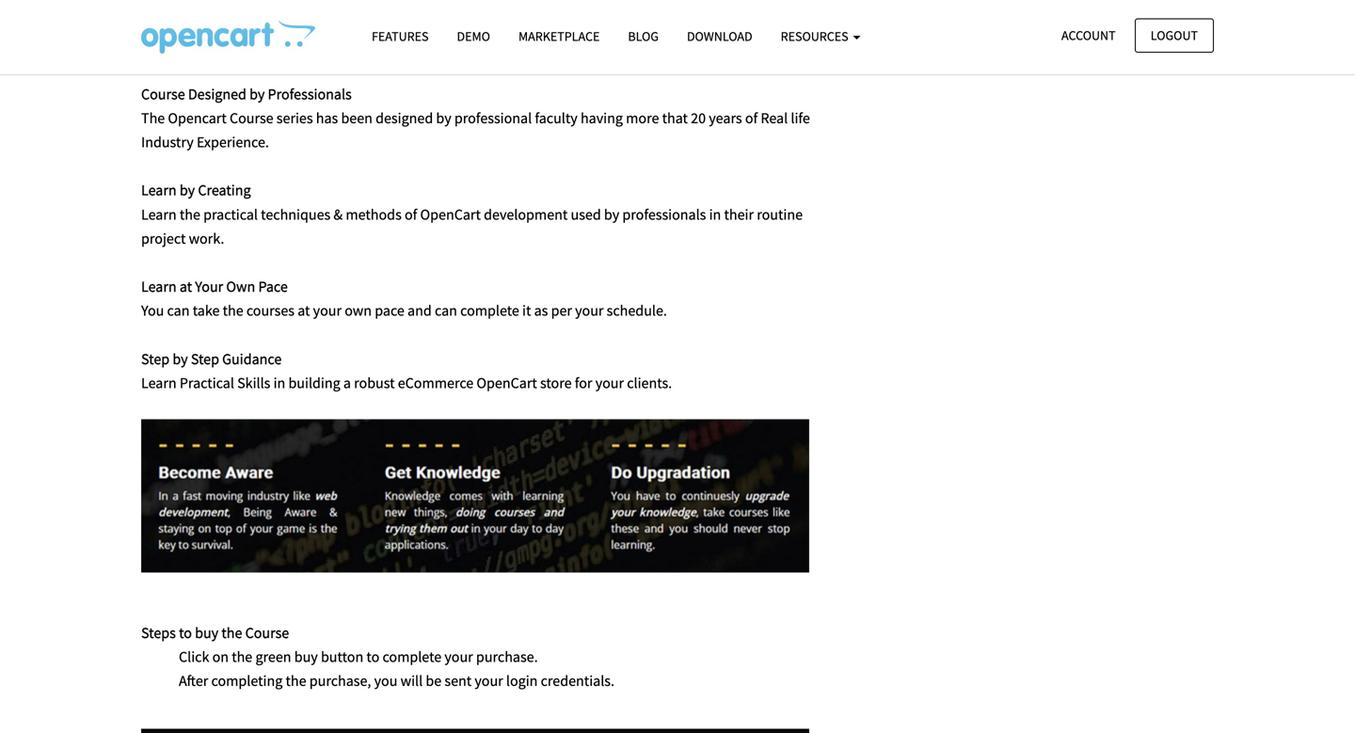 Task type: locate. For each thing, give the bounding box(es) containing it.
will left learning
[[391, 36, 413, 55]]

can right you
[[167, 301, 190, 320]]

steps
[[141, 624, 176, 642]]

0 vertical spatial be
[[416, 36, 432, 55]]

0 horizontal spatial click
[[141, 36, 172, 55]]

it
[[523, 301, 531, 320]]

resources link
[[767, 20, 875, 53]]

1 vertical spatial opencart
[[477, 374, 537, 393]]

be inside steps to buy the course click on the green buy button to complete your purchase. after completing the purchase, you will be sent your login credentials.
[[426, 672, 442, 691]]

1 step from the left
[[141, 350, 170, 368]]

to right button
[[367, 648, 380, 667]]

0 horizontal spatial step
[[141, 350, 170, 368]]

on
[[212, 648, 229, 667]]

make.
[[506, 36, 544, 55]]

course up experience.
[[230, 109, 274, 128]]

you
[[364, 36, 388, 55], [374, 672, 398, 691]]

buy up on
[[195, 624, 219, 642]]

complete
[[461, 301, 520, 320], [383, 648, 442, 667]]

the down own
[[223, 301, 244, 320]]

will left sent
[[401, 672, 423, 691]]

your left own
[[313, 301, 342, 320]]

0 horizontal spatial in
[[274, 374, 286, 393]]

experience.
[[197, 133, 269, 152]]

1 horizontal spatial in
[[710, 205, 722, 224]]

marketplace
[[519, 28, 600, 45]]

1 horizontal spatial click
[[179, 648, 209, 667]]

course inside steps to buy the course click on the green buy button to complete your purchase. after completing the purchase, you will be sent your login credentials.
[[245, 624, 289, 642]]

1 vertical spatial be
[[426, 672, 442, 691]]

account
[[1062, 27, 1116, 44]]

at
[[180, 277, 192, 296], [298, 301, 310, 320]]

at right courses
[[298, 301, 310, 320]]

you
[[141, 301, 164, 320]]

the up work.
[[180, 205, 200, 224]]

2 can from the left
[[435, 301, 458, 320]]

their
[[725, 205, 754, 224]]

1 horizontal spatial of
[[746, 109, 758, 128]]

0 vertical spatial will
[[391, 36, 413, 55]]

store
[[540, 374, 572, 393]]

0 horizontal spatial of
[[405, 205, 417, 224]]

0 vertical spatial you
[[364, 36, 388, 55]]

learn at your own pace you can take the courses at your own pace and can complete it as per your schedule.
[[141, 277, 667, 320]]

finished
[[270, 36, 320, 55]]

0 vertical spatial course
[[141, 85, 185, 103]]

0 vertical spatial opencart
[[420, 205, 481, 224]]

1 vertical spatial complete
[[383, 648, 442, 667]]

step
[[141, 350, 170, 368], [191, 350, 219, 368]]

be
[[416, 36, 432, 55], [426, 672, 442, 691]]

courses
[[247, 301, 295, 320]]

1 vertical spatial will
[[401, 672, 423, 691]]

you right 'purchase,'
[[374, 672, 398, 691]]

in inside step by step guidance learn practical skills in building a robust ecommerce opencart store for your clients.
[[274, 374, 286, 393]]

be left sent
[[426, 672, 442, 691]]

having
[[581, 109, 623, 128]]

designed
[[188, 85, 247, 103]]

as
[[534, 301, 548, 320]]

1 vertical spatial buy
[[294, 648, 318, 667]]

take
[[193, 301, 220, 320]]

techniques
[[261, 205, 331, 224]]

opencart
[[420, 205, 481, 224], [477, 374, 537, 393]]

your right the for
[[596, 374, 624, 393]]

0 vertical spatial complete
[[461, 301, 520, 320]]

guidance
[[222, 350, 282, 368]]

life
[[791, 109, 811, 128]]

demo link
[[443, 20, 505, 53]]

can right and
[[435, 301, 458, 320]]

opencart inside the learn by creating learn the practical techniques & methods of opencart development used by professionals in their routine project work.
[[420, 205, 481, 224]]

course up "the"
[[141, 85, 185, 103]]

here
[[175, 36, 203, 55]]

purchase,
[[310, 672, 371, 691]]

your down purchase.
[[475, 672, 503, 691]]

opencart left development
[[420, 205, 481, 224]]

buy right green on the left bottom
[[294, 648, 318, 667]]

to
[[206, 36, 219, 55], [490, 36, 503, 55], [179, 624, 192, 642], [367, 648, 380, 667]]

in
[[710, 205, 722, 224], [274, 374, 286, 393]]

marketplace link
[[505, 20, 614, 53]]

1 vertical spatial in
[[274, 374, 286, 393]]

your
[[313, 301, 342, 320], [575, 301, 604, 320], [596, 374, 624, 393], [445, 648, 473, 667], [475, 672, 503, 691]]

ecommerce
[[398, 374, 474, 393]]

to right steps
[[179, 624, 192, 642]]

years
[[709, 109, 743, 128]]

1 horizontal spatial complete
[[461, 301, 520, 320]]

can
[[167, 301, 190, 320], [435, 301, 458, 320]]

0 vertical spatial of
[[746, 109, 758, 128]]

opencart - opencart 3 development masterclass image
[[141, 20, 315, 54]]

step down you
[[141, 350, 170, 368]]

3 learn from the top
[[141, 277, 177, 296]]

industry
[[141, 133, 194, 152]]

1 vertical spatial click
[[179, 648, 209, 667]]

features
[[372, 28, 429, 45]]

step by step guidance learn practical skills in building a robust ecommerce opencart store for your clients.
[[141, 350, 672, 393]]

will
[[391, 36, 413, 55], [401, 672, 423, 691]]

0 vertical spatial in
[[710, 205, 722, 224]]

logout
[[1151, 27, 1199, 44]]

learn inside learn at your own pace you can take the courses at your own pace and can complete it as per your schedule.
[[141, 277, 177, 296]]

practical
[[203, 205, 258, 224]]

1 vertical spatial at
[[298, 301, 310, 320]]

0 vertical spatial at
[[180, 277, 192, 296]]

click
[[141, 36, 172, 55], [179, 648, 209, 667]]

complete inside steps to buy the course click on the green buy button to complete your purchase. after completing the purchase, you will be sent your login credentials.
[[383, 648, 442, 667]]

click up after
[[179, 648, 209, 667]]

of left real
[[746, 109, 758, 128]]

has
[[316, 109, 338, 128]]

click inside steps to buy the course click on the green buy button to complete your purchase. after completing the purchase, you will be sent your login credentials.
[[179, 648, 209, 667]]

of right methods
[[405, 205, 417, 224]]

in right the skills
[[274, 374, 286, 393]]

buy
[[195, 624, 219, 642], [294, 648, 318, 667]]

you right stores
[[364, 36, 388, 55]]

demo
[[457, 28, 491, 45]]

1 horizontal spatial can
[[435, 301, 458, 320]]

by
[[250, 85, 265, 103], [436, 109, 452, 128], [180, 181, 195, 200], [604, 205, 620, 224], [173, 350, 188, 368]]

click left here
[[141, 36, 172, 55]]

your inside step by step guidance learn practical skills in building a robust ecommerce opencart store for your clients.
[[596, 374, 624, 393]]

pace
[[258, 277, 288, 296]]

1 horizontal spatial at
[[298, 301, 310, 320]]

your up sent
[[445, 648, 473, 667]]

1 vertical spatial you
[[374, 672, 398, 691]]

1 vertical spatial of
[[405, 205, 417, 224]]

1 horizontal spatial step
[[191, 350, 219, 368]]

course up green on the left bottom
[[245, 624, 289, 642]]

opencart left store
[[477, 374, 537, 393]]

robust
[[354, 374, 395, 393]]

complete left the "it"
[[461, 301, 520, 320]]

professionals
[[268, 85, 352, 103]]

4 learn from the top
[[141, 374, 177, 393]]

step up "practical"
[[191, 350, 219, 368]]

course
[[141, 85, 185, 103], [230, 109, 274, 128], [245, 624, 289, 642]]

purchase.
[[476, 648, 538, 667]]

be left learning
[[416, 36, 432, 55]]

2 vertical spatial course
[[245, 624, 289, 642]]

in left their at the top right of page
[[710, 205, 722, 224]]

more
[[626, 109, 660, 128]]

work.
[[189, 229, 224, 248]]

1 horizontal spatial buy
[[294, 648, 318, 667]]

learn
[[141, 181, 177, 200], [141, 205, 177, 224], [141, 277, 177, 296], [141, 374, 177, 393]]

0 horizontal spatial complete
[[383, 648, 442, 667]]

of
[[746, 109, 758, 128], [405, 205, 417, 224]]

0 vertical spatial click
[[141, 36, 172, 55]]

the right on
[[232, 648, 253, 667]]

series
[[277, 109, 313, 128]]

professional
[[455, 109, 532, 128]]

0 vertical spatial buy
[[195, 624, 219, 642]]

complete right button
[[383, 648, 442, 667]]

at left the your on the top
[[180, 277, 192, 296]]

0 horizontal spatial can
[[167, 301, 190, 320]]



Task type: vqa. For each thing, say whether or not it's contained in the screenshot.
extend
no



Task type: describe. For each thing, give the bounding box(es) containing it.
green
[[256, 648, 291, 667]]

resources
[[781, 28, 852, 45]]

opencart
[[168, 109, 227, 128]]

of inside the learn by creating learn the practical techniques & methods of opencart development used by professionals in their routine project work.
[[405, 205, 417, 224]]

credentials.
[[541, 672, 615, 691]]

1 can from the left
[[167, 301, 190, 320]]

blog
[[628, 28, 659, 45]]

methods
[[346, 205, 402, 224]]

0 horizontal spatial at
[[180, 277, 192, 296]]

course designed by professionals the opencart course series has been designed by professional faculty having more that 20 years of real life industry experience.
[[141, 85, 811, 152]]

clients.
[[627, 374, 672, 393]]

to left make.
[[490, 36, 503, 55]]

per
[[551, 301, 572, 320]]

click here to see the finished stores you will be learning to make.
[[141, 36, 544, 55]]

for
[[575, 374, 593, 393]]

project
[[141, 229, 186, 248]]

stores
[[323, 36, 361, 55]]

the down green on the left bottom
[[286, 672, 307, 691]]

the right see
[[246, 36, 267, 55]]

button
[[321, 648, 364, 667]]

been
[[341, 109, 373, 128]]

designed
[[376, 109, 433, 128]]

2 step from the left
[[191, 350, 219, 368]]

building
[[289, 374, 341, 393]]

2 learn from the top
[[141, 205, 177, 224]]

0 horizontal spatial buy
[[195, 624, 219, 642]]

the up on
[[222, 624, 242, 642]]

download link
[[673, 20, 767, 53]]

real
[[761, 109, 788, 128]]

click here to see the finished stores link
[[141, 36, 361, 55]]

and
[[408, 301, 432, 320]]

pace
[[375, 301, 405, 320]]

after
[[179, 672, 208, 691]]

completing
[[211, 672, 283, 691]]

login
[[506, 672, 538, 691]]

will inside steps to buy the course click on the green buy button to complete your purchase. after completing the purchase, you will be sent your login credentials.
[[401, 672, 423, 691]]

the
[[141, 109, 165, 128]]

learn inside step by step guidance learn practical skills in building a robust ecommerce opencart store for your clients.
[[141, 374, 177, 393]]

own
[[345, 301, 372, 320]]

20
[[691, 109, 706, 128]]

skills
[[237, 374, 271, 393]]

&
[[334, 205, 343, 224]]

faculty
[[535, 109, 578, 128]]

schedule.
[[607, 301, 667, 320]]

logout link
[[1135, 18, 1215, 53]]

blog link
[[614, 20, 673, 53]]

learn by creating learn the practical techniques & methods of opencart development used by professionals in their routine project work.
[[141, 181, 803, 248]]

own
[[226, 277, 255, 296]]

you inside steps to buy the course click on the green buy button to complete your purchase. after completing the purchase, you will be sent your login credentials.
[[374, 672, 398, 691]]

practical
[[180, 374, 234, 393]]

opencart inside step by step guidance learn practical skills in building a robust ecommerce opencart store for your clients.
[[477, 374, 537, 393]]

1 learn from the top
[[141, 181, 177, 200]]

learning
[[435, 36, 487, 55]]

by inside step by step guidance learn practical skills in building a robust ecommerce opencart store for your clients.
[[173, 350, 188, 368]]

development
[[484, 205, 568, 224]]

complete inside learn at your own pace you can take the courses at your own pace and can complete it as per your schedule.
[[461, 301, 520, 320]]

to left see
[[206, 36, 219, 55]]

that
[[663, 109, 688, 128]]

1 vertical spatial course
[[230, 109, 274, 128]]

the inside learn at your own pace you can take the courses at your own pace and can complete it as per your schedule.
[[223, 301, 244, 320]]

creating
[[198, 181, 251, 200]]

of inside course designed by professionals the opencart course series has been designed by professional faculty having more that 20 years of real life industry experience.
[[746, 109, 758, 128]]

in inside the learn by creating learn the practical techniques & methods of opencart development used by professionals in their routine project work.
[[710, 205, 722, 224]]

steps to buy the course click on the green buy button to complete your purchase. after completing the purchase, you will be sent your login credentials.
[[141, 624, 615, 691]]

your
[[195, 277, 223, 296]]

account link
[[1046, 18, 1132, 53]]

used
[[571, 205, 601, 224]]

the inside the learn by creating learn the practical techniques & methods of opencart development used by professionals in their routine project work.
[[180, 205, 200, 224]]

sent
[[445, 672, 472, 691]]

professionals
[[623, 205, 707, 224]]

routine
[[757, 205, 803, 224]]

download
[[687, 28, 753, 45]]

your right per
[[575, 301, 604, 320]]

see
[[222, 36, 243, 55]]

a
[[344, 374, 351, 393]]

features link
[[358, 20, 443, 53]]



